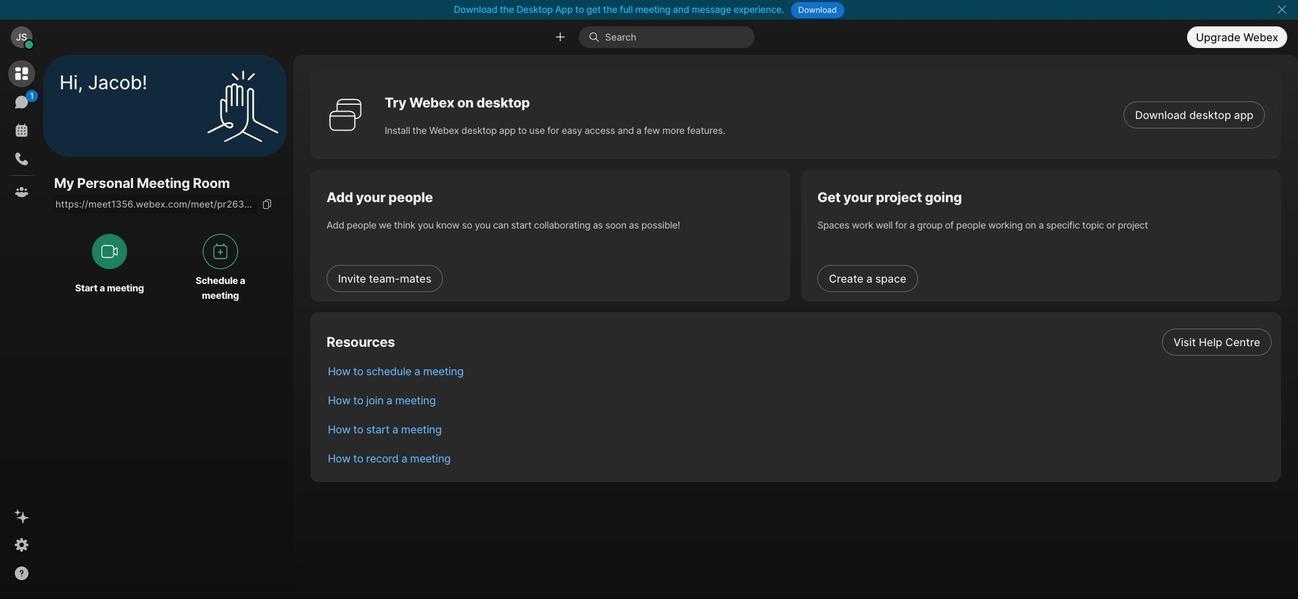 Task type: vqa. For each thing, say whether or not it's contained in the screenshot.
4th list item from the bottom of the page
yes



Task type: describe. For each thing, give the bounding box(es) containing it.
two hands high-fiving image
[[202, 65, 283, 146]]

cancel_16 image
[[1277, 4, 1287, 15]]

5 list item from the top
[[317, 444, 1281, 473]]

3 list item from the top
[[317, 385, 1281, 414]]

4 list item from the top
[[317, 414, 1281, 444]]



Task type: locate. For each thing, give the bounding box(es) containing it.
list item
[[317, 327, 1281, 356], [317, 356, 1281, 385], [317, 385, 1281, 414], [317, 414, 1281, 444], [317, 444, 1281, 473]]

webex tab list
[[8, 60, 38, 206]]

navigation
[[0, 55, 43, 599]]

1 list item from the top
[[317, 327, 1281, 356]]

2 list item from the top
[[317, 356, 1281, 385]]

None text field
[[54, 195, 257, 214]]



